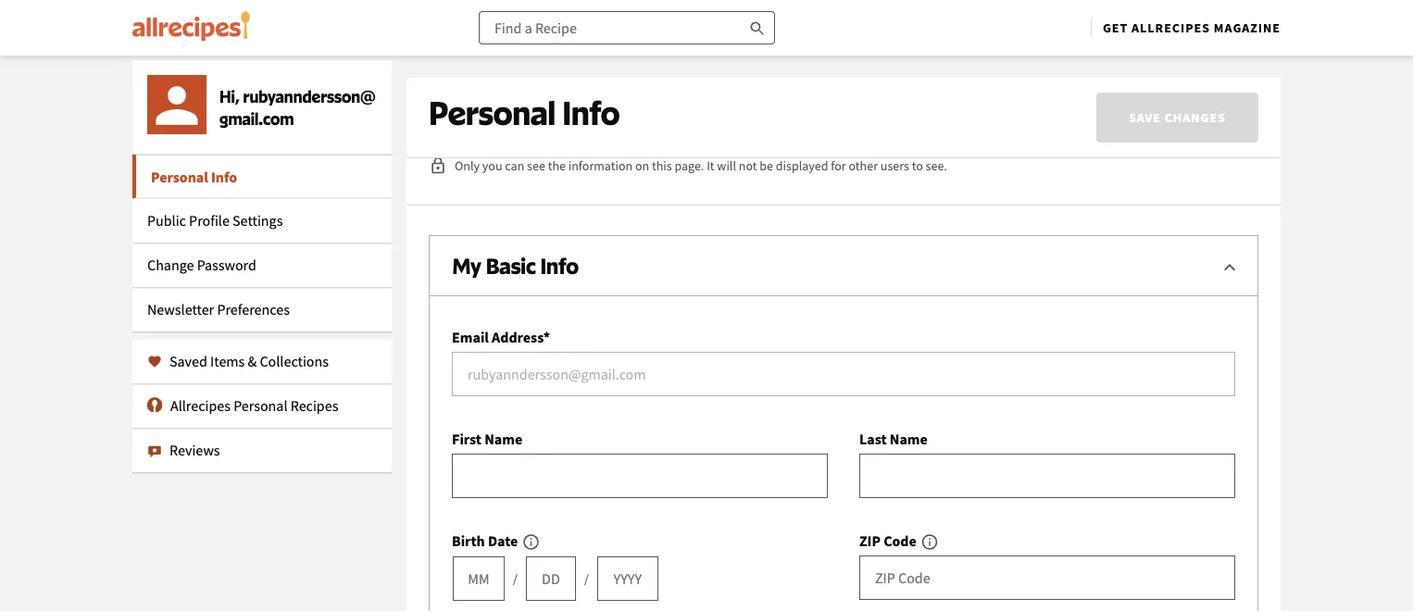Task type: locate. For each thing, give the bounding box(es) containing it.
allrecipes personal recipes link
[[132, 384, 392, 428]]

personal info up can at the left top of the page
[[429, 93, 620, 133]]

all up 'personalized'
[[632, 92, 649, 113]]

/
[[513, 571, 518, 587], [584, 571, 589, 587]]

meredith up experience
[[678, 92, 741, 113]]

allrecipes up reviews
[[170, 397, 231, 415]]

0 horizontal spatial name
[[485, 430, 523, 448]]

1 vertical spatial for
[[831, 157, 846, 174]]

across
[[763, 118, 807, 139]]

personal info
[[429, 93, 620, 133], [151, 168, 237, 187]]

0 horizontal spatial /
[[513, 571, 518, 587]]

personal down saved items & collections link
[[234, 397, 288, 415]]

last name
[[859, 430, 928, 448]]

only
[[455, 157, 480, 174]]

recipes
[[291, 397, 338, 415]]

1 horizontal spatial all
[[811, 118, 828, 139]]

see
[[527, 157, 545, 174]]

public profile settings
[[147, 212, 283, 230]]

change password link
[[132, 243, 392, 288]]

details
[[474, 92, 520, 113]]

1 horizontal spatial name
[[890, 430, 928, 448]]

will
[[523, 92, 548, 113], [458, 118, 483, 139], [717, 157, 736, 174]]

will right it
[[717, 157, 736, 174]]

be up more
[[551, 92, 569, 113]]

date
[[488, 532, 518, 550]]

first
[[452, 430, 482, 448]]

will up a
[[523, 92, 548, 113]]

1 vertical spatial allrecipes
[[170, 397, 231, 415]]

info
[[563, 93, 620, 133], [211, 168, 237, 187], [540, 252, 579, 279]]

this right on
[[652, 157, 672, 174]]

collections
[[260, 352, 329, 371]]

1 horizontal spatial personal
[[234, 397, 288, 415]]

meredith down associated
[[831, 118, 893, 139]]

newsletter preferences
[[147, 301, 290, 319]]

to
[[912, 157, 923, 174]]

allrecipes
[[1132, 19, 1211, 36], [170, 397, 231, 415]]

you down these
[[429, 118, 455, 139]]

chevron image
[[1219, 256, 1241, 278]]

associated
[[800, 92, 874, 113]]

0 horizontal spatial meredith
[[678, 92, 741, 113]]

all down associated
[[811, 118, 828, 139]]

0 vertical spatial you
[[429, 118, 455, 139]]

0 horizontal spatial you
[[429, 118, 455, 139]]

1 horizontal spatial /
[[584, 571, 589, 587]]

personalized
[[591, 118, 680, 139]]

the up 'personalized'
[[652, 92, 675, 113]]

DD field
[[526, 557, 576, 601]]

zip
[[859, 532, 881, 550]]

1 horizontal spatial the
[[652, 92, 675, 113]]

2 horizontal spatial personal
[[429, 93, 556, 133]]

personal info up profile
[[151, 168, 237, 187]]

items
[[210, 352, 245, 371]]

magazine
[[1214, 19, 1281, 36]]

0 horizontal spatial will
[[458, 118, 483, 139]]

1 vertical spatial you
[[482, 157, 502, 174]]

name
[[485, 430, 523, 448], [890, 430, 928, 448]]

this
[[1141, 92, 1167, 113], [652, 157, 672, 174]]

will down these
[[458, 118, 483, 139]]

0 vertical spatial allrecipes
[[1132, 19, 1211, 36]]

1 vertical spatial the
[[548, 157, 566, 174]]

information
[[568, 157, 633, 174]]

1 vertical spatial personal info
[[151, 168, 237, 187]]

Email Address* field
[[452, 352, 1235, 396]]

be inside these details will be used for all the meredith profiles associated with your email address. by filling out this information, you will receive a more personalized experience across all meredith websites.
[[551, 92, 569, 113]]

you
[[429, 118, 455, 139], [482, 157, 502, 174]]

0 vertical spatial be
[[551, 92, 569, 113]]

this inside these details will be used for all the meredith profiles associated with your email address. by filling out this information, you will receive a more personalized experience across all meredith websites.
[[1141, 92, 1167, 113]]

0 horizontal spatial allrecipes
[[170, 397, 231, 415]]

2 horizontal spatial will
[[717, 157, 736, 174]]

0 vertical spatial for
[[609, 92, 629, 113]]

1 name from the left
[[485, 430, 523, 448]]

1 vertical spatial all
[[811, 118, 828, 139]]

with
[[877, 92, 908, 113]]

be right not
[[760, 157, 773, 174]]

0 vertical spatial all
[[632, 92, 649, 113]]

personal up public
[[151, 168, 208, 187]]

saved items & collections
[[169, 352, 329, 371]]

name right last
[[890, 430, 928, 448]]

ZIP Code field
[[859, 556, 1235, 600]]

filling
[[1071, 92, 1111, 113]]

saved items & collections link
[[132, 339, 392, 384]]

allrecipes right get
[[1132, 19, 1211, 36]]

0 vertical spatial the
[[652, 92, 675, 113]]

hi,
[[219, 86, 243, 106]]

for right "used"
[[609, 92, 629, 113]]

/ left dd "field"
[[513, 571, 518, 587]]

these details will be used for all the meredith profiles associated with your email address. by filling out this information, you will receive a more personalized experience across all meredith websites.
[[429, 92, 1257, 139]]

reviews link
[[132, 428, 392, 473]]

1 horizontal spatial this
[[1141, 92, 1167, 113]]

YYYY field
[[597, 557, 658, 601]]

0 horizontal spatial be
[[551, 92, 569, 113]]

2 name from the left
[[890, 430, 928, 448]]

can
[[505, 157, 524, 174]]

1 horizontal spatial you
[[482, 157, 502, 174]]

profiles
[[744, 92, 796, 113]]

meredith
[[678, 92, 741, 113], [831, 118, 893, 139]]

name right first
[[485, 430, 523, 448]]

0 horizontal spatial all
[[632, 92, 649, 113]]

0 horizontal spatial personal info
[[151, 168, 237, 187]]

0 horizontal spatial for
[[609, 92, 629, 113]]

1 vertical spatial be
[[760, 157, 773, 174]]

the right the see
[[548, 157, 566, 174]]

change password
[[147, 256, 256, 275]]

0 horizontal spatial the
[[548, 157, 566, 174]]

get allrecipes magazine
[[1103, 19, 1281, 36]]

1 vertical spatial will
[[458, 118, 483, 139]]

allrecipes personal recipes
[[170, 397, 338, 415]]

first name
[[452, 430, 523, 448]]

info right a
[[563, 93, 620, 133]]

preferences
[[217, 301, 290, 319]]

for left other
[[831, 157, 846, 174]]

1 horizontal spatial personal info
[[429, 93, 620, 133]]

0 horizontal spatial this
[[652, 157, 672, 174]]

you left can at the left top of the page
[[482, 157, 502, 174]]

this right out
[[1141, 92, 1167, 113]]

First Name field
[[452, 454, 828, 498]]

all
[[632, 92, 649, 113], [811, 118, 828, 139]]

these
[[429, 92, 470, 113]]

for
[[609, 92, 629, 113], [831, 157, 846, 174]]

0 horizontal spatial personal
[[151, 168, 208, 187]]

personal up can at the left top of the page
[[429, 93, 556, 133]]

displayed
[[776, 157, 828, 174]]

1 horizontal spatial meredith
[[831, 118, 893, 139]]

public
[[147, 212, 186, 230]]

be
[[551, 92, 569, 113], [760, 157, 773, 174]]

birth
[[452, 532, 485, 550]]

0 vertical spatial will
[[523, 92, 548, 113]]

0 vertical spatial this
[[1141, 92, 1167, 113]]

get
[[1103, 19, 1128, 36]]

Last Name field
[[859, 454, 1235, 498]]

1 horizontal spatial will
[[523, 92, 548, 113]]

info up public profile settings
[[211, 168, 237, 187]]

birth date
[[452, 532, 518, 550]]

personal
[[429, 93, 556, 133], [151, 168, 208, 187], [234, 397, 288, 415]]

page.
[[675, 157, 704, 174]]

the
[[652, 92, 675, 113], [548, 157, 566, 174]]

/ right dd "field"
[[584, 571, 589, 587]]

newsletter preferences link
[[132, 288, 392, 332]]

by
[[1051, 92, 1068, 113]]

info right basic
[[540, 252, 579, 279]]

&
[[248, 352, 257, 371]]

zip code
[[859, 532, 917, 550]]



Task type: describe. For each thing, give the bounding box(es) containing it.
1 horizontal spatial for
[[831, 157, 846, 174]]

1 vertical spatial personal
[[151, 168, 208, 187]]

0 vertical spatial meredith
[[678, 92, 741, 113]]

basic
[[486, 252, 536, 279]]

your
[[911, 92, 943, 113]]

email
[[452, 328, 489, 346]]

2 vertical spatial will
[[717, 157, 736, 174]]

password
[[197, 256, 256, 275]]

other
[[849, 157, 878, 174]]

0 vertical spatial personal info
[[429, 93, 620, 133]]

change
[[147, 256, 194, 275]]

1 vertical spatial info
[[211, 168, 237, 187]]

settings
[[233, 212, 283, 230]]

out
[[1114, 92, 1138, 113]]

it
[[707, 157, 715, 174]]

only you can see the information on this page. it will not be displayed for other users to see.
[[455, 157, 947, 174]]

saved
[[169, 352, 207, 371]]

2 vertical spatial personal
[[234, 397, 288, 415]]

Search text field
[[479, 11, 775, 44]]

see.
[[926, 157, 947, 174]]

last
[[859, 430, 887, 448]]

personal info link
[[132, 154, 392, 199]]

get allrecipes magazine link
[[1103, 19, 1281, 36]]

profile
[[189, 212, 230, 230]]

1 / from the left
[[513, 571, 518, 587]]

you inside these details will be used for all the meredith profiles associated with your email address. by filling out this information, you will receive a more personalized experience across all meredith websites.
[[429, 118, 455, 139]]

1 horizontal spatial allrecipes
[[1132, 19, 1211, 36]]

1 vertical spatial this
[[652, 157, 672, 174]]

information,
[[1170, 92, 1257, 113]]

1 vertical spatial meredith
[[831, 118, 893, 139]]

reviews
[[169, 441, 220, 460]]

0 vertical spatial personal
[[429, 93, 556, 133]]

users
[[881, 157, 909, 174]]

name for last name
[[890, 430, 928, 448]]

a
[[539, 118, 547, 139]]

for inside these details will be used for all the meredith profiles associated with your email address. by filling out this information, you will receive a more personalized experience across all meredith websites.
[[609, 92, 629, 113]]

MM field
[[453, 557, 505, 601]]

on
[[635, 157, 649, 174]]

name for first name
[[485, 430, 523, 448]]

gmail.com
[[219, 108, 294, 128]]

receive
[[486, 118, 535, 139]]

experience
[[683, 118, 759, 139]]

rubyanndersson@
[[243, 86, 375, 106]]

the inside these details will be used for all the meredith profiles associated with your email address. by filling out this information, you will receive a more personalized experience across all meredith websites.
[[652, 92, 675, 113]]

websites.
[[897, 118, 962, 139]]

2 / from the left
[[584, 571, 589, 587]]

0 vertical spatial info
[[563, 93, 620, 133]]

rubyanndersson@ gmail.com
[[219, 86, 375, 128]]

1 horizontal spatial be
[[760, 157, 773, 174]]

address.
[[989, 92, 1047, 113]]

used
[[572, 92, 606, 113]]

public profile settings link
[[132, 199, 392, 243]]

address*
[[492, 328, 550, 346]]

code
[[884, 532, 917, 550]]

my basic info
[[452, 252, 579, 279]]

email
[[946, 92, 985, 113]]

2 vertical spatial info
[[540, 252, 579, 279]]

email address*
[[452, 328, 550, 346]]

not
[[739, 157, 757, 174]]

my
[[452, 252, 482, 279]]

more
[[550, 118, 587, 139]]

newsletter
[[147, 301, 214, 319]]



Task type: vqa. For each thing, say whether or not it's contained in the screenshot.
First Name FIELD
yes



